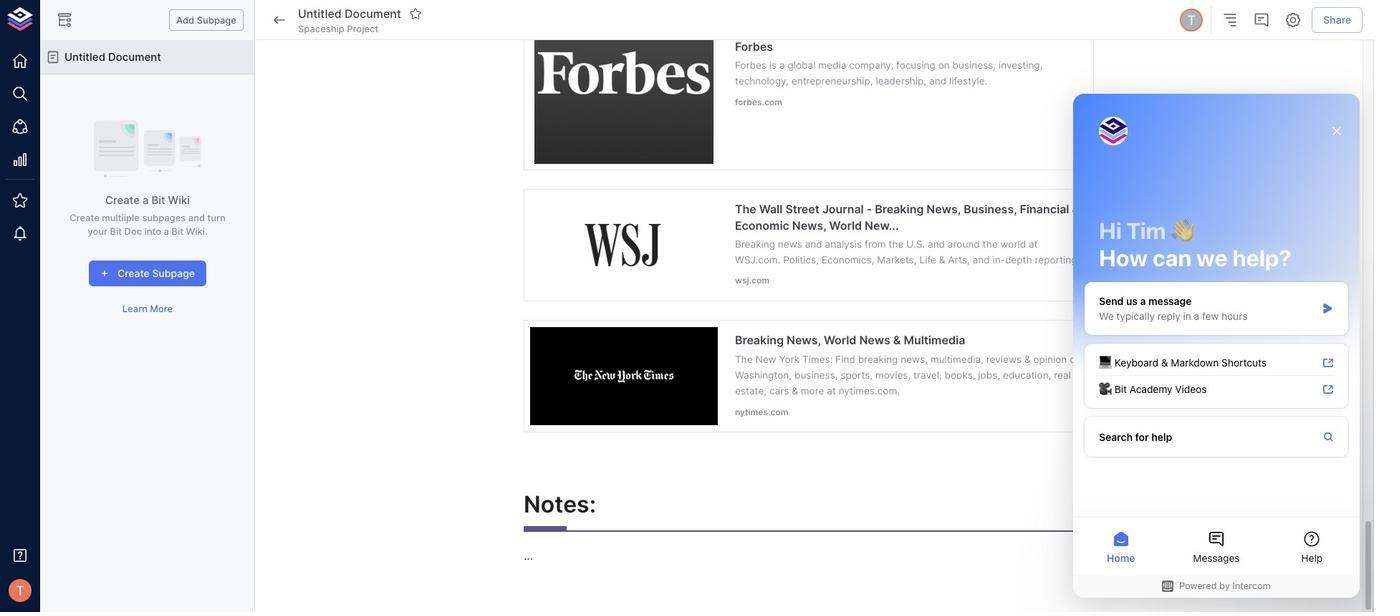 Task type: describe. For each thing, give the bounding box(es) containing it.
real
[[1054, 370, 1071, 381]]

journal
[[822, 202, 864, 216]]

times:
[[802, 354, 833, 365]]

forbes.com
[[735, 96, 782, 107]]

wsj.com.
[[735, 255, 781, 266]]

and inside create a bit wiki create multiiple subpages and turn your bit doc into a bit wiki.
[[188, 212, 205, 224]]

2 horizontal spatial bit
[[172, 225, 183, 237]]

news,
[[901, 354, 928, 365]]

learn more
[[122, 303, 173, 315]]

hide wiki image
[[56, 11, 73, 29]]

street
[[786, 202, 820, 216]]

create for a
[[105, 194, 140, 207]]

multimedia,
[[931, 354, 984, 365]]

0 horizontal spatial t button
[[4, 575, 36, 607]]

1 horizontal spatial document
[[345, 6, 401, 21]]

world
[[1001, 239, 1026, 250]]

1 vertical spatial document
[[108, 50, 161, 64]]

entrepreneurship,
[[792, 75, 873, 87]]

settings image
[[1285, 11, 1302, 29]]

& right financial
[[1072, 202, 1080, 216]]

in-
[[993, 255, 1005, 266]]

share
[[1324, 13, 1351, 26]]

on inside breaking news, world news & multimedia the new york times: find breaking news, multimedia, reviews & opinion on washington, business, sports, movies, travel, books, jobs, education, real estate, cars & more at nytimes.com.
[[1070, 354, 1081, 365]]

the inside the wall street journal - breaking news, business, financial & economic news, world new... breaking news and analysis from the u.s. and around the world at wsj.com. politics, economics, markets, life & arts, and in-depth reporting.
[[735, 202, 756, 216]]

life
[[920, 255, 936, 266]]

wall
[[759, 202, 783, 216]]

analysis
[[825, 239, 862, 250]]

company,
[[849, 59, 894, 71]]

breaking news, world news & multimedia the new york times: find breaking news, multimedia, reviews & opinion on washington, business, sports, movies, travel, books, jobs, education, real estate, cars & more at nytimes.com.
[[735, 333, 1081, 397]]

create subpage button
[[89, 261, 206, 287]]

0 horizontal spatial bit
[[110, 225, 122, 237]]

travel,
[[914, 370, 942, 381]]

share button
[[1312, 7, 1363, 33]]

0 vertical spatial breaking
[[875, 202, 924, 216]]

estate,
[[735, 386, 767, 397]]

breaking
[[858, 354, 898, 365]]

& right news
[[893, 333, 901, 348]]

around
[[948, 239, 980, 250]]

into
[[144, 225, 161, 237]]

…
[[524, 549, 533, 563]]

find
[[836, 354, 855, 365]]

-
[[867, 202, 872, 216]]

project
[[347, 23, 379, 34]]

learn more button
[[119, 298, 176, 320]]

notes:
[[524, 491, 596, 519]]

news, inside breaking news, world news & multimedia the new york times: find breaking news, multimedia, reviews & opinion on washington, business, sports, movies, travel, books, jobs, education, real estate, cars & more at nytimes.com.
[[787, 333, 821, 348]]

sports,
[[841, 370, 873, 381]]

0 horizontal spatial a
[[143, 194, 149, 207]]

technology,
[[735, 75, 789, 87]]

doc
[[124, 225, 142, 237]]

2 the from the left
[[983, 239, 998, 250]]

the wall street journal - breaking news, business, financial & economic news, world new... breaking news and analysis from the u.s. and around the world at wsj.com. politics, economics, markets, life & arts, and in-depth reporting.
[[735, 202, 1080, 266]]

multimedia
[[904, 333, 965, 348]]

1 vertical spatial breaking
[[735, 239, 775, 250]]

financial
[[1020, 202, 1069, 216]]

spaceship project
[[298, 23, 379, 34]]

from
[[865, 239, 886, 250]]

1 vertical spatial news,
[[792, 218, 827, 233]]

2 forbes from the top
[[735, 59, 767, 71]]

education,
[[1003, 370, 1051, 381]]

reporting.
[[1035, 255, 1080, 266]]

breaking inside breaking news, world news & multimedia the new york times: find breaking news, multimedia, reviews & opinion on washington, business, sports, movies, travel, books, jobs, education, real estate, cars & more at nytimes.com.
[[735, 333, 784, 348]]

subpages
[[142, 212, 186, 224]]

1 vertical spatial t
[[16, 583, 24, 599]]

books,
[[945, 370, 976, 381]]

opinion
[[1034, 354, 1067, 365]]

comments image
[[1253, 11, 1271, 29]]

your
[[88, 225, 108, 237]]

news
[[859, 333, 891, 348]]

is
[[769, 59, 777, 71]]

multiiple
[[102, 212, 140, 224]]

create a bit wiki create multiiple subpages and turn your bit doc into a bit wiki.
[[70, 194, 226, 237]]

create subpage
[[117, 267, 195, 279]]

spaceship project link
[[298, 22, 379, 35]]

0 vertical spatial news,
[[927, 202, 961, 216]]

untitled inside untitled document link
[[64, 50, 105, 64]]

new...
[[865, 218, 899, 233]]

learn
[[122, 303, 148, 315]]

investing,
[[999, 59, 1043, 71]]



Task type: vqa. For each thing, say whether or not it's contained in the screenshot.
the right bit
yes



Task type: locate. For each thing, give the bounding box(es) containing it.
news,
[[927, 202, 961, 216], [792, 218, 827, 233], [787, 333, 821, 348]]

1 vertical spatial on
[[1070, 354, 1081, 365]]

economic
[[735, 218, 789, 233]]

focusing
[[896, 59, 936, 71]]

0 vertical spatial create
[[105, 194, 140, 207]]

breaking
[[875, 202, 924, 216], [735, 239, 775, 250], [735, 333, 784, 348]]

1 horizontal spatial subpage
[[197, 14, 236, 26]]

breaking up new...
[[875, 202, 924, 216]]

create
[[105, 194, 140, 207], [70, 212, 100, 224], [117, 267, 150, 279]]

1 vertical spatial the
[[735, 354, 753, 365]]

0 vertical spatial untitled document
[[298, 6, 401, 21]]

nytimes.com
[[735, 407, 789, 417]]

0 horizontal spatial on
[[938, 59, 950, 71]]

wiki
[[168, 194, 190, 207]]

more
[[801, 386, 824, 397]]

a
[[780, 59, 785, 71], [143, 194, 149, 207], [164, 225, 169, 237]]

the up markets, at the top right of the page
[[889, 239, 904, 250]]

leadership,
[[876, 75, 927, 87]]

markets,
[[877, 255, 917, 266]]

0 vertical spatial at
[[1029, 239, 1038, 250]]

bit up the subpages
[[152, 194, 165, 207]]

1 horizontal spatial t
[[1188, 12, 1196, 28]]

breaking up new
[[735, 333, 784, 348]]

news
[[778, 239, 802, 250]]

forbes
[[735, 39, 773, 53], [735, 59, 767, 71]]

0 vertical spatial a
[[780, 59, 785, 71]]

york
[[779, 354, 800, 365]]

1 horizontal spatial untitled
[[298, 6, 342, 21]]

business, up 'lifestyle.'
[[953, 59, 996, 71]]

t
[[1188, 12, 1196, 28], [16, 583, 24, 599]]

spaceship
[[298, 23, 345, 34]]

1 horizontal spatial a
[[164, 225, 169, 237]]

0 vertical spatial subpage
[[197, 14, 236, 26]]

new
[[755, 354, 776, 365]]

business, inside 'forbes forbes is a global media company, focusing on business, investing, technology, entrepreneurship, leadership, and lifestyle.'
[[953, 59, 996, 71]]

1 vertical spatial t button
[[4, 575, 36, 607]]

2 vertical spatial a
[[164, 225, 169, 237]]

subpage up more
[[152, 267, 195, 279]]

u.s.
[[907, 239, 925, 250]]

0 vertical spatial the
[[735, 202, 756, 216]]

1 horizontal spatial untitled document
[[298, 6, 401, 21]]

0 horizontal spatial at
[[827, 386, 836, 397]]

world up 'find'
[[824, 333, 857, 348]]

1 horizontal spatial t button
[[1178, 6, 1205, 34]]

2 vertical spatial breaking
[[735, 333, 784, 348]]

& right cars
[[792, 386, 798, 397]]

jobs,
[[978, 370, 1000, 381]]

on
[[938, 59, 950, 71], [1070, 354, 1081, 365]]

0 horizontal spatial the
[[889, 239, 904, 250]]

1 vertical spatial create
[[70, 212, 100, 224]]

business, inside breaking news, world news & multimedia the new york times: find breaking news, multimedia, reviews & opinion on washington, business, sports, movies, travel, books, jobs, education, real estate, cars & more at nytimes.com.
[[795, 370, 838, 381]]

2 horizontal spatial a
[[780, 59, 785, 71]]

more
[[150, 303, 173, 315]]

0 horizontal spatial t
[[16, 583, 24, 599]]

wsj.com
[[735, 275, 770, 286]]

breaking up wsj.com.
[[735, 239, 775, 250]]

the
[[735, 202, 756, 216], [735, 354, 753, 365]]

business,
[[964, 202, 1017, 216]]

subpage right add
[[197, 14, 236, 26]]

the
[[889, 239, 904, 250], [983, 239, 998, 250]]

0 vertical spatial forbes
[[735, 39, 773, 53]]

forbes up is
[[735, 39, 773, 53]]

at
[[1029, 239, 1038, 250], [827, 386, 836, 397]]

untitled document
[[298, 6, 401, 21], [64, 50, 161, 64]]

1 horizontal spatial at
[[1029, 239, 1038, 250]]

at right more
[[827, 386, 836, 397]]

1 vertical spatial at
[[827, 386, 836, 397]]

1 horizontal spatial on
[[1070, 354, 1081, 365]]

0 vertical spatial t
[[1188, 12, 1196, 28]]

0 horizontal spatial untitled
[[64, 50, 105, 64]]

create up learn
[[117, 267, 150, 279]]

add subpage button
[[169, 9, 244, 31]]

2 vertical spatial create
[[117, 267, 150, 279]]

the inside breaking news, world news & multimedia the new york times: find breaking news, multimedia, reviews & opinion on washington, business, sports, movies, travel, books, jobs, education, real estate, cars & more at nytimes.com.
[[735, 354, 753, 365]]

world down journal
[[829, 218, 862, 233]]

document
[[345, 6, 401, 21], [108, 50, 161, 64]]

news, up around
[[927, 202, 961, 216]]

1 vertical spatial a
[[143, 194, 149, 207]]

untitled document up the spaceship project
[[298, 6, 401, 21]]

the up economic
[[735, 202, 756, 216]]

on inside 'forbes forbes is a global media company, focusing on business, investing, technology, entrepreneurship, leadership, and lifestyle.'
[[938, 59, 950, 71]]

business, down times:
[[795, 370, 838, 381]]

and up politics, on the right top of page
[[805, 239, 822, 250]]

untitled document link
[[40, 40, 255, 75]]

a right is
[[780, 59, 785, 71]]

untitled down hide wiki icon
[[64, 50, 105, 64]]

untitled document down hide wiki icon
[[64, 50, 161, 64]]

dialog
[[1073, 94, 1360, 598]]

world inside the wall street journal - breaking news, business, financial & economic news, world new... breaking news and analysis from the u.s. and around the world at wsj.com. politics, economics, markets, life & arts, and in-depth reporting.
[[829, 218, 862, 233]]

1 vertical spatial untitled document
[[64, 50, 161, 64]]

and left in-
[[973, 255, 990, 266]]

washington,
[[735, 370, 792, 381]]

reviews
[[986, 354, 1022, 365]]

1 horizontal spatial the
[[983, 239, 998, 250]]

and up life
[[928, 239, 945, 250]]

1 vertical spatial forbes
[[735, 59, 767, 71]]

at inside the wall street journal - breaking news, business, financial & economic news, world new... breaking news and analysis from the u.s. and around the world at wsj.com. politics, economics, markets, life & arts, and in-depth reporting.
[[1029, 239, 1038, 250]]

subpage
[[197, 14, 236, 26], [152, 267, 195, 279]]

1 vertical spatial untitled
[[64, 50, 105, 64]]

1 vertical spatial business,
[[795, 370, 838, 381]]

0 vertical spatial world
[[829, 218, 862, 233]]

0 horizontal spatial untitled document
[[64, 50, 161, 64]]

lifestyle.
[[949, 75, 988, 87]]

on right focusing
[[938, 59, 950, 71]]

0 vertical spatial business,
[[953, 59, 996, 71]]

0 horizontal spatial subpage
[[152, 267, 195, 279]]

1 vertical spatial world
[[824, 333, 857, 348]]

forbes up technology,
[[735, 59, 767, 71]]

0 horizontal spatial business,
[[795, 370, 838, 381]]

turn
[[207, 212, 226, 224]]

movies,
[[876, 370, 911, 381]]

at inside breaking news, world news & multimedia the new york times: find breaking news, multimedia, reviews & opinion on washington, business, sports, movies, travel, books, jobs, education, real estate, cars & more at nytimes.com.
[[827, 386, 836, 397]]

a up the subpages
[[143, 194, 149, 207]]

untitled
[[298, 6, 342, 21], [64, 50, 105, 64]]

create up your
[[70, 212, 100, 224]]

0 vertical spatial document
[[345, 6, 401, 21]]

2 the from the top
[[735, 354, 753, 365]]

and inside 'forbes forbes is a global media company, focusing on business, investing, technology, entrepreneurship, leadership, and lifestyle.'
[[929, 75, 947, 87]]

1 forbes from the top
[[735, 39, 773, 53]]

nytimes.com.
[[839, 386, 900, 397]]

1 the from the left
[[889, 239, 904, 250]]

a inside 'forbes forbes is a global media company, focusing on business, investing, technology, entrepreneurship, leadership, and lifestyle.'
[[780, 59, 785, 71]]

0 vertical spatial untitled
[[298, 6, 342, 21]]

0 horizontal spatial document
[[108, 50, 161, 64]]

a down the subpages
[[164, 225, 169, 237]]

go back image
[[271, 11, 288, 29]]

and down focusing
[[929, 75, 947, 87]]

at right 'world'
[[1029, 239, 1038, 250]]

bit down the subpages
[[172, 225, 183, 237]]

create for subpage
[[117, 267, 150, 279]]

subpage for create subpage
[[152, 267, 195, 279]]

0 vertical spatial on
[[938, 59, 950, 71]]

and
[[929, 75, 947, 87], [188, 212, 205, 224], [805, 239, 822, 250], [928, 239, 945, 250], [973, 255, 990, 266]]

economics,
[[822, 255, 874, 266]]

depth
[[1005, 255, 1032, 266]]

create up multiiple on the top of the page
[[105, 194, 140, 207]]

add
[[176, 14, 194, 26]]

bit
[[152, 194, 165, 207], [110, 225, 122, 237], [172, 225, 183, 237]]

favorite image
[[409, 7, 422, 20]]

the up in-
[[983, 239, 998, 250]]

2 vertical spatial news,
[[787, 333, 821, 348]]

and up wiki.
[[188, 212, 205, 224]]

forbes forbes is a global media company, focusing on business, investing, technology, entrepreneurship, leadership, and lifestyle.
[[735, 39, 1043, 87]]

create inside create subpage button
[[117, 267, 150, 279]]

& up the education,
[[1025, 354, 1031, 365]]

1 vertical spatial subpage
[[152, 267, 195, 279]]

on up real
[[1070, 354, 1081, 365]]

wiki.
[[186, 225, 207, 237]]

bit down multiiple on the top of the page
[[110, 225, 122, 237]]

t button
[[1178, 6, 1205, 34], [4, 575, 36, 607]]

politics,
[[783, 255, 819, 266]]

1 horizontal spatial business,
[[953, 59, 996, 71]]

subpage for add subpage
[[197, 14, 236, 26]]

world inside breaking news, world news & multimedia the new york times: find breaking news, multimedia, reviews & opinion on washington, business, sports, movies, travel, books, jobs, education, real estate, cars & more at nytimes.com.
[[824, 333, 857, 348]]

news, down street
[[792, 218, 827, 233]]

1 the from the top
[[735, 202, 756, 216]]

0 vertical spatial t button
[[1178, 6, 1205, 34]]

arts,
[[948, 255, 970, 266]]

media
[[818, 59, 846, 71]]

the left new
[[735, 354, 753, 365]]

global
[[788, 59, 816, 71]]

business,
[[953, 59, 996, 71], [795, 370, 838, 381]]

1 horizontal spatial bit
[[152, 194, 165, 207]]

& right life
[[939, 255, 945, 266]]

cars
[[770, 386, 789, 397]]

untitled up spaceship
[[298, 6, 342, 21]]

news, up times:
[[787, 333, 821, 348]]

world
[[829, 218, 862, 233], [824, 333, 857, 348]]

&
[[1072, 202, 1080, 216], [939, 255, 945, 266], [893, 333, 901, 348], [1025, 354, 1031, 365], [792, 386, 798, 397]]

table of contents image
[[1222, 11, 1239, 29]]

add subpage
[[176, 14, 236, 26]]



